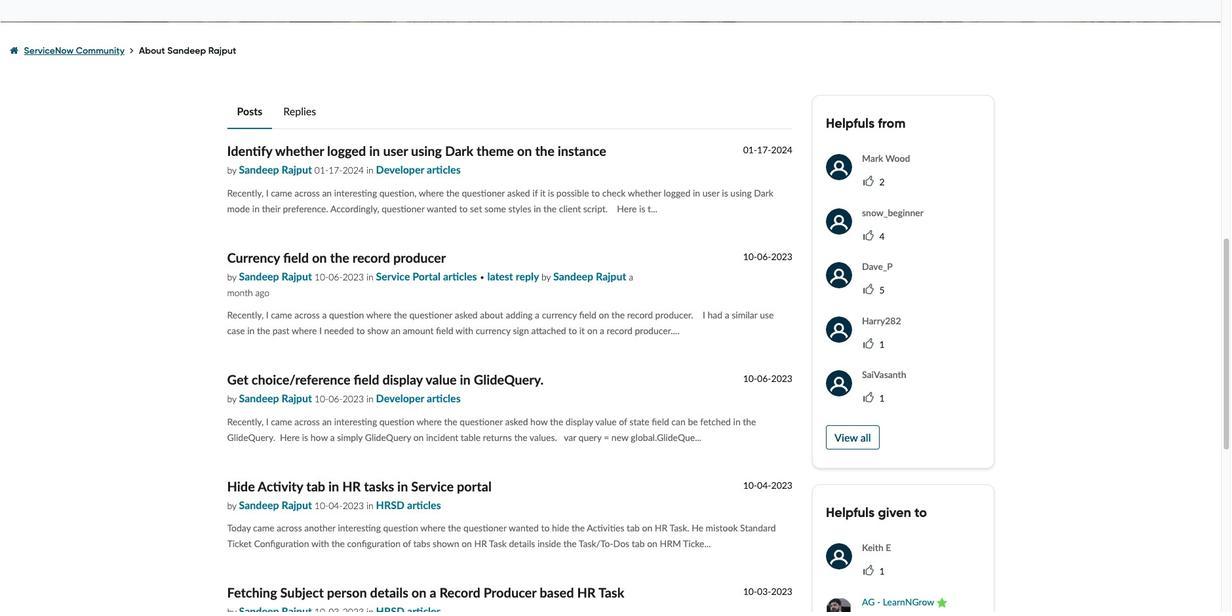 Task type: vqa. For each thing, say whether or not it's contained in the screenshot.
He
yes



Task type: describe. For each thing, give the bounding box(es) containing it.
about
[[139, 45, 165, 57]]

hr right shown
[[474, 538, 487, 549]]

currency field on the record producer
[[227, 250, 446, 265]]

10-03-2023
[[743, 586, 793, 597]]

if
[[533, 187, 538, 199]]

sandeep right about
[[167, 45, 206, 57]]

get
[[227, 372, 248, 388]]

recently, for identify
[[227, 187, 264, 199]]

2023 inside by sandeep rajput 10-06-2023 in service portal articles • latest reply by sandeep rajput
[[343, 271, 364, 282]]

state
[[630, 416, 650, 427]]

identify whether logged in user using dark theme on the instance by sandeep rajput 01-17-2024 in developer articles
[[227, 143, 606, 176]]

by sandeep rajput 10-06-2023 in service portal articles • latest reply by sandeep rajput
[[227, 270, 629, 282]]

10- inside get choice/reference field display value in glidequery. by sandeep rajput 10-06-2023 in developer articles
[[315, 394, 329, 405]]

replies link
[[274, 95, 326, 129]]

articles left • at left
[[443, 270, 477, 282]]

list containing servicenow community
[[10, 33, 1212, 69]]

17- inside 'identify whether logged in user using dark theme on the instance by sandeep rajput 01-17-2024 in developer articles'
[[329, 165, 343, 176]]

sandeep inside "hide activity tab in hr tasks in service portal by sandeep rajput 10-04-2023 in hrsd articles"
[[239, 499, 279, 511]]

saivasanth image
[[826, 370, 852, 397]]

can
[[672, 416, 686, 427]]

1 horizontal spatial 01-
[[743, 144, 757, 156]]

hide activity tab in hr tasks in service portal by sandeep rajput 10-04-2023 in hrsd articles
[[227, 478, 492, 511]]

rajput inside list
[[208, 45, 236, 57]]

similar
[[732, 310, 758, 321]]

to inside today came across another interesting question where the questioner wanted to hide the activities tab on hr task. he mistook standard ticket configuration with the configuration of tabs shown on hr task details inside the task/to-dos tab on hrm ticke...
[[541, 523, 550, 534]]

t...
[[648, 203, 658, 214]]

recently, i came across a question where the questioner asked about adding a currency field on the record producer.    i had a similar use case in the past where i needed to show an amount field with currency sign attached to it on a record producer....
[[227, 310, 774, 336]]

ag
[[862, 597, 875, 608]]

mark
[[862, 153, 883, 164]]

asked for glidequery.
[[505, 416, 528, 427]]

10- down standard
[[743, 586, 757, 597]]

10- up similar
[[743, 251, 757, 262]]

view
[[835, 432, 858, 444]]

based
[[540, 585, 574, 601]]

dave_p link
[[826, 259, 903, 291]]

recently, i came across an interesting question, where the questioner asked if it is possible to check whether logged in user is using dark mode in their preference. accordingly, questioner wanted to set some styles in the client script.    here is t...
[[227, 187, 774, 214]]

sandeep inside 'identify whether logged in user using dark theme on the instance by sandeep rajput 01-17-2024 in developer articles'
[[239, 164, 279, 176]]

choice/reference
[[252, 372, 351, 388]]

0 horizontal spatial currency
[[476, 325, 511, 336]]

in inside recently, i came across an interesting question where the questioner asked how the display value of state field can be fetched in the glidequery.  here is how a simply glidequery on incident table returns the values.   var query = new global.glideque...
[[733, 416, 741, 427]]

is inside recently, i came across an interesting question where the questioner asked how the display value of state field can be fetched in the glidequery.  here is how a simply glidequery on incident table returns the values.   var query = new global.glideque...
[[302, 432, 308, 443]]

helpfuls given to
[[826, 505, 927, 522]]

service portal articles link
[[376, 270, 480, 282]]

community
[[76, 45, 125, 57]]

var
[[564, 432, 576, 443]]

set
[[470, 203, 482, 214]]

logged inside "recently, i came across an interesting question, where the questioner asked if it is possible to check whether logged in user is using dark mode in their preference. accordingly, questioner wanted to set some styles in the client script.    here is t..."
[[664, 187, 691, 199]]

2024 inside 'identify whether logged in user using dark theme on the instance by sandeep rajput 01-17-2024 in developer articles'
[[343, 165, 364, 176]]

identify
[[227, 143, 272, 159]]

helpfuls given to heading
[[826, 505, 981, 522]]

of inside recently, i came across an interesting question where the questioner asked how the display value of state field can be fetched in the glidequery.  here is how a simply glidequery on incident table returns the values.   var query = new global.glideque...
[[619, 416, 627, 427]]

adding
[[506, 310, 533, 321]]

by up month
[[227, 271, 237, 282]]

configuration
[[347, 538, 401, 549]]

snow_beginner link
[[826, 205, 934, 237]]

on inside 'identify whether logged in user using dark theme on the instance by sandeep rajput 01-17-2024 in developer articles'
[[517, 143, 532, 159]]

asked inside recently, i came across a question where the questioner asked about adding a currency field on the record producer.    i had a similar use case in the past where i needed to show an amount field with currency sign attached to it on a record producer....
[[455, 310, 478, 321]]

snow_beginner
[[862, 207, 924, 218]]

dave_p image
[[826, 262, 852, 289]]

producer
[[484, 585, 537, 601]]

field inside get choice/reference field display value in glidequery. by sandeep rajput 10-06-2023 in developer articles
[[354, 372, 379, 388]]

across for get choice/reference field display value in glidequery.
[[295, 416, 320, 427]]

developer articles link for value
[[376, 392, 461, 405]]

user inside "recently, i came across an interesting question, where the questioner asked if it is possible to check whether logged in user is using dark mode in their preference. accordingly, questioner wanted to set some styles in the client script.    here is t..."
[[703, 187, 720, 199]]

accordingly,
[[330, 203, 379, 214]]

value inside recently, i came across an interesting question where the questioner asked how the display value of state field can be fetched in the glidequery.  here is how a simply glidequery on incident table returns the values.   var query = new global.glideque...
[[595, 416, 617, 427]]

recently, i came across an interesting question where the questioner asked how the display value of state field can be fetched in the glidequery.  here is how a simply glidequery on incident table returns the values.   var query = new global.glideque...
[[227, 416, 756, 443]]

dark inside 'identify whether logged in user using dark theme on the instance by sandeep rajput 01-17-2024 in developer articles'
[[445, 143, 474, 159]]

had
[[708, 310, 723, 321]]

an for logged
[[322, 187, 332, 199]]

ago
[[255, 287, 270, 298]]

incident
[[426, 432, 458, 443]]

10-06-2023 for currency field on the record producer
[[743, 251, 793, 262]]

person
[[327, 585, 367, 601]]

dark inside "recently, i came across an interesting question, where the questioner asked if it is possible to check whether logged in user is using dark mode in their preference. accordingly, questioner wanted to set some styles in the client script.    here is t..."
[[754, 187, 774, 199]]

instance
[[558, 143, 606, 159]]

tab inside "hide activity tab in hr tasks in service portal by sandeep rajput 10-04-2023 in hrsd articles"
[[306, 478, 325, 494]]

helpfuls from heading
[[826, 115, 981, 132]]

task.
[[670, 523, 689, 534]]

interesting for logged
[[334, 187, 377, 199]]

a inside recently, i came across an interesting question where the questioner asked how the display value of state field can be fetched in the glidequery.  here is how a simply glidequery on incident table returns the values.   var query = new global.glideque...
[[330, 432, 335, 443]]

with inside today came across another interesting question where the questioner wanted to hide the activities tab on hr task. he mistook standard ticket configuration with the configuration of tabs shown on hr task details inside the task/to-dos tab on hrm ticke...
[[311, 538, 329, 549]]

here inside "recently, i came across an interesting question, where the questioner asked if it is possible to check whether logged in user is using dark mode in their preference. accordingly, questioner wanted to set some styles in the client script.    here is t..."
[[617, 203, 637, 214]]

value inside get choice/reference field display value in glidequery. by sandeep rajput 10-06-2023 in developer articles
[[426, 372, 457, 388]]

replies
[[283, 105, 316, 118]]

question inside today came across another interesting question where the questioner wanted to hide the activities tab on hr task. he mistook standard ticket configuration with the configuration of tabs shown on hr task details inside the task/to-dos tab on hrm ticke...
[[383, 523, 418, 534]]

helpfuls from
[[826, 115, 906, 132]]

questioner up set
[[462, 187, 505, 199]]

i for currency field on the record producer
[[266, 310, 269, 321]]

here inside recently, i came across an interesting question where the questioner asked how the display value of state field can be fetched in the glidequery.  here is how a simply glidequery on incident table returns the values.   var query = new global.glideque...
[[280, 432, 300, 443]]

06- down use
[[757, 373, 771, 384]]

sandeep rajput link for identify whether logged in user using dark theme on the instance
[[239, 164, 315, 176]]

interesting for field
[[334, 416, 377, 427]]

tab list containing posts
[[227, 95, 793, 129]]

of inside today came across another interesting question where the questioner wanted to hide the activities tab on hr task. he mistook standard ticket configuration with the configuration of tabs shown on hr task details inside the task/to-dos tab on hrm ticke...
[[403, 538, 411, 549]]

task/to-
[[579, 538, 613, 549]]

i for get choice/reference field display value in glidequery.
[[266, 416, 269, 427]]

simply
[[337, 432, 363, 443]]

a inside the 'a month ago'
[[629, 271, 633, 282]]

amount
[[403, 325, 434, 336]]

be
[[688, 416, 698, 427]]

from
[[878, 115, 906, 132]]

=
[[604, 432, 609, 443]]

01-17-2024
[[743, 144, 793, 156]]

theme
[[477, 143, 514, 159]]

keith e
[[862, 543, 891, 554]]

keith e image
[[826, 544, 852, 570]]

•
[[480, 271, 485, 282]]

using inside 'identify whether logged in user using dark theme on the instance by sandeep rajput 01-17-2024 in developer articles'
[[411, 143, 442, 159]]

to right given
[[915, 505, 927, 522]]

2 vertical spatial tab
[[632, 538, 645, 549]]

new
[[612, 432, 629, 443]]

ticket
[[227, 538, 252, 549]]

shown
[[433, 538, 459, 549]]

snow_beginner image
[[826, 208, 852, 235]]

get choice/reference field display value in glidequery. by sandeep rajput 10-06-2023 in developer articles
[[227, 372, 544, 405]]

hide
[[227, 478, 255, 494]]

another
[[304, 523, 336, 534]]

developer articles link for user
[[376, 164, 461, 176]]

wanted inside "recently, i came across an interesting question, where the questioner asked if it is possible to check whether logged in user is using dark mode in their preference. accordingly, questioner wanted to set some styles in the client script.    here is t..."
[[427, 203, 457, 214]]

came inside today came across another interesting question where the questioner wanted to hide the activities tab on hr task. he mistook standard ticket configuration with the configuration of tabs shown on hr task details inside the task/to-dos tab on hrm ticke...
[[253, 523, 274, 534]]

asked for dark
[[507, 187, 530, 199]]

latest reply link
[[487, 270, 542, 282]]

glidequery.
[[474, 372, 544, 388]]

to right attached
[[569, 325, 577, 336]]

the inside 'identify whether logged in user using dark theme on the instance by sandeep rajput 01-17-2024 in developer articles'
[[535, 143, 555, 159]]

across for identify whether logged in user using dark theme on the instance
[[295, 187, 320, 199]]

servicenow community link
[[24, 45, 125, 57]]

it inside recently, i came across a question where the questioner asked about adding a currency field on the record producer.    i had a similar use case in the past where i needed to show an amount field with currency sign attached to it on a record producer....
[[579, 325, 585, 336]]

details inside today came across another interesting question where the questioner wanted to hide the activities tab on hr task. he mistook standard ticket configuration with the configuration of tabs shown on hr task details inside the task/to-dos tab on hrm ticke...
[[509, 538, 535, 549]]

hr up hrm
[[655, 523, 668, 534]]

articles inside get choice/reference field display value in glidequery. by sandeep rajput 10-06-2023 in developer articles
[[427, 392, 461, 405]]

10- inside "hide activity tab in hr tasks in service portal by sandeep rajput 10-04-2023 in hrsd articles"
[[315, 500, 329, 511]]

helpfuls for helpfuls from
[[826, 115, 875, 132]]

harry282
[[862, 315, 901, 326]]

portal
[[457, 478, 492, 494]]

sandeep rajput link right reply
[[553, 270, 629, 282]]

03-
[[757, 586, 771, 597]]

hrsd articles link
[[376, 499, 441, 511]]

dave_p
[[862, 261, 893, 272]]



Task type: locate. For each thing, give the bounding box(es) containing it.
today
[[227, 523, 251, 534]]

tab right activity
[[306, 478, 325, 494]]

0 horizontal spatial wanted
[[427, 203, 457, 214]]

to left set
[[459, 203, 468, 214]]

rajput inside 'identify whether logged in user using dark theme on the instance by sandeep rajput 01-17-2024 in developer articles'
[[282, 164, 312, 176]]

to left hide
[[541, 523, 550, 534]]

global.glideque...
[[631, 432, 702, 443]]

an down the choice/reference
[[322, 416, 332, 427]]

interesting inside recently, i came across an interesting question where the questioner asked how the display value of state field can be fetched in the glidequery.  here is how a simply glidequery on incident table returns the values.   var query = new global.glideque...
[[334, 416, 377, 427]]

developer inside get choice/reference field display value in glidequery. by sandeep rajput 10-06-2023 in developer articles
[[376, 392, 424, 405]]

1 horizontal spatial display
[[566, 416, 593, 427]]

interesting inside "recently, i came across an interesting question, where the questioner asked if it is possible to check whether logged in user is using dark mode in their preference. accordingly, questioner wanted to set some styles in the client script.    here is t..."
[[334, 187, 377, 199]]

sandeep
[[167, 45, 206, 57], [239, 164, 279, 176], [239, 270, 279, 282], [553, 270, 593, 282], [239, 392, 279, 405], [239, 499, 279, 511]]

list
[[10, 33, 1212, 69]]

all
[[861, 432, 871, 444]]

where inside recently, i came across a question where the questioner asked about adding a currency field on the record producer.    i had a similar use case in the past where i needed to show an amount field with currency sign attached to it on a record producer....
[[292, 325, 317, 336]]

0 vertical spatial helpfuls
[[826, 115, 875, 132]]

2024 up accordingly,
[[343, 165, 364, 176]]

currency up attached
[[542, 310, 577, 321]]

2 vertical spatial interesting
[[338, 523, 381, 534]]

3 recently, from the top
[[227, 416, 264, 427]]

questioner inside recently, i came across a question where the questioner asked about adding a currency field on the record producer.    i had a similar use case in the past where i needed to show an amount field with currency sign attached to it on a record producer....
[[409, 310, 453, 321]]

06- inside get choice/reference field display value in glidequery. by sandeep rajput 10-06-2023 in developer articles
[[329, 394, 343, 405]]

sandeep down identify
[[239, 164, 279, 176]]

0 vertical spatial using
[[411, 143, 442, 159]]

0 vertical spatial 2024
[[771, 144, 793, 156]]

developer up the question,
[[376, 164, 424, 176]]

0 horizontal spatial task
[[489, 538, 507, 549]]

learnngrow
[[883, 597, 935, 608]]

0 horizontal spatial using
[[411, 143, 442, 159]]

how up values.
[[530, 416, 548, 427]]

1 vertical spatial how
[[311, 432, 328, 443]]

1 developer articles link from the top
[[376, 164, 461, 176]]

wanted left set
[[427, 203, 457, 214]]

hrm
[[660, 538, 681, 549]]

10- down currency field on the record producer link
[[315, 271, 329, 282]]

0 horizontal spatial user
[[383, 143, 408, 159]]

questioner inside recently, i came across an interesting question where the questioner asked how the display value of state field can be fetched in the glidequery.  here is how a simply glidequery on incident table returns the values.   var query = new global.glideque...
[[460, 416, 503, 427]]

i inside "recently, i came across an interesting question, where the questioner asked if it is possible to check whether logged in user is using dark mode in their preference. accordingly, questioner wanted to set some styles in the client script.    here is t..."
[[266, 187, 269, 199]]

1 horizontal spatial here
[[617, 203, 637, 214]]

question where
[[329, 310, 391, 321]]

mark wood link
[[826, 151, 920, 183]]

1 horizontal spatial whether
[[628, 187, 661, 199]]

sandeep inside get choice/reference field display value in glidequery. by sandeep rajput 10-06-2023 in developer articles
[[239, 392, 279, 405]]

where inside "recently, i came across an interesting question, where the questioner asked if it is possible to check whether logged in user is using dark mode in their preference. accordingly, questioner wanted to set some styles in the client script.    here is t..."
[[419, 187, 444, 199]]

dark down 01-17-2024
[[754, 187, 774, 199]]

0 horizontal spatial service
[[376, 270, 410, 282]]

1 vertical spatial it
[[579, 325, 585, 336]]

came for get choice/reference field display value in glidequery.
[[271, 416, 292, 427]]

2 recently, from the top
[[227, 310, 264, 321]]

2 helpfuls from the top
[[826, 505, 875, 522]]

across up preference.
[[295, 187, 320, 199]]

i left had
[[703, 310, 705, 321]]

in inside by sandeep rajput 10-06-2023 in service portal articles • latest reply by sandeep rajput
[[366, 271, 374, 282]]

by right reply
[[542, 271, 551, 282]]

an right show
[[391, 325, 401, 336]]

0 vertical spatial service
[[376, 270, 410, 282]]

service for portal
[[411, 478, 454, 494]]

fetching subject person details on a record producer based hr task link
[[227, 585, 624, 601]]

0 vertical spatial it
[[540, 187, 546, 199]]

harry282 image
[[826, 316, 852, 343]]

it right 'if' at the top of page
[[540, 187, 546, 199]]

01-
[[743, 144, 757, 156], [315, 165, 329, 176]]

where inside recently, i came across an interesting question where the questioner asked how the display value of state field can be fetched in the glidequery.  here is how a simply glidequery on incident table returns the values.   var query = new global.glideque...
[[417, 416, 442, 427]]

ag - learnngrow
[[862, 597, 935, 608]]

0 vertical spatial how
[[530, 416, 548, 427]]

to left check
[[592, 187, 600, 199]]

04- up standard
[[757, 480, 771, 491]]

how
[[530, 416, 548, 427], [311, 432, 328, 443]]

subject
[[280, 585, 324, 601]]

1 horizontal spatial user
[[703, 187, 720, 199]]

1 horizontal spatial 2024
[[771, 144, 793, 156]]

a month ago
[[227, 271, 633, 298]]

1 horizontal spatial details
[[509, 538, 535, 549]]

2023 inside get choice/reference field display value in glidequery. by sandeep rajput 10-06-2023 in developer articles
[[343, 394, 364, 405]]

1 horizontal spatial logged
[[664, 187, 691, 199]]

came up their
[[271, 187, 292, 199]]

an for field
[[322, 416, 332, 427]]

by
[[227, 165, 237, 176], [227, 271, 237, 282], [542, 271, 551, 282], [227, 394, 237, 405], [227, 500, 237, 511]]

10- inside by sandeep rajput 10-06-2023 in service portal articles • latest reply by sandeep rajput
[[315, 271, 329, 282]]

interesting inside today came across another interesting question where the questioner wanted to hide the activities tab on hr task. he mistook standard ticket configuration with the configuration of tabs shown on hr task details inside the task/to-dos tab on hrm ticke...
[[338, 523, 381, 534]]

on inside recently, i came across an interesting question where the questioner asked how the display value of state field can be fetched in the glidequery.  here is how a simply glidequery on incident table returns the values.   var query = new global.glideque...
[[413, 432, 424, 443]]

portal
[[413, 270, 441, 282]]

dos
[[613, 538, 630, 549]]

display up var
[[566, 416, 593, 427]]

rajput inside "hide activity tab in hr tasks in service portal by sandeep rajput 10-04-2023 in hrsd articles"
[[282, 499, 312, 511]]

0 vertical spatial record
[[353, 250, 390, 265]]

inside
[[538, 538, 561, 549]]

rajput inside get choice/reference field display value in glidequery. by sandeep rajput 10-06-2023 in developer articles
[[282, 392, 312, 405]]

service inside "hide activity tab in hr tasks in service portal by sandeep rajput 10-04-2023 in hrsd articles"
[[411, 478, 454, 494]]

hide
[[552, 523, 569, 534]]

interesting up simply
[[334, 416, 377, 427]]

asked up returns
[[505, 416, 528, 427]]

sandeep rajput link
[[239, 164, 315, 176], [239, 270, 315, 282], [553, 270, 629, 282], [239, 392, 315, 405], [239, 499, 315, 511]]

10- up another
[[315, 500, 329, 511]]

table
[[461, 432, 481, 443]]

2 vertical spatial an
[[322, 416, 332, 427]]

where inside today came across another interesting question where the questioner wanted to hide the activities tab on hr task. he mistook standard ticket configuration with the configuration of tabs shown on hr task details inside the task/to-dos tab on hrm ticke...
[[420, 523, 446, 534]]

06- inside by sandeep rajput 10-06-2023 in service portal articles • latest reply by sandeep rajput
[[329, 271, 343, 282]]

1 horizontal spatial dark
[[754, 187, 774, 199]]

2 developer articles link from the top
[[376, 392, 461, 405]]

1 vertical spatial service
[[411, 478, 454, 494]]

17-
[[757, 144, 771, 156], [329, 165, 343, 176]]

asked left about on the bottom
[[455, 310, 478, 321]]

1 vertical spatial 01-
[[315, 165, 329, 176]]

using inside "recently, i came across an interesting question, where the questioner asked if it is possible to check whether logged in user is using dark mode in their preference. accordingly, questioner wanted to set some styles in the client script.    here is t..."
[[731, 187, 752, 199]]

04-
[[757, 480, 771, 491], [329, 500, 343, 511]]

question inside recently, i came across an interesting question where the questioner asked how the display value of state field can be fetched in the glidequery.  here is how a simply glidequery on incident table returns the values.   var query = new global.glideque...
[[379, 416, 415, 427]]

1 vertical spatial record
[[627, 310, 653, 321]]

1 vertical spatial value
[[595, 416, 617, 427]]

1 vertical spatial using
[[731, 187, 752, 199]]

0 horizontal spatial details
[[370, 585, 408, 601]]

across inside today came across another interesting question where the questioner wanted to hide the activities tab on hr task. he mistook standard ticket configuration with the configuration of tabs shown on hr task details inside the task/to-dos tab on hrm ticke...
[[277, 523, 302, 534]]

0 vertical spatial whether
[[275, 143, 324, 159]]

dark left theme in the top left of the page
[[445, 143, 474, 159]]

0 vertical spatial asked
[[507, 187, 530, 199]]

developer inside 'identify whether logged in user using dark theme on the instance by sandeep rajput 01-17-2024 in developer articles'
[[376, 164, 424, 176]]

came up 'configuration' at the left bottom
[[253, 523, 274, 534]]

0 horizontal spatial 2024
[[343, 165, 364, 176]]

use
[[760, 310, 774, 321]]

articles inside 'identify whether logged in user using dark theme on the instance by sandeep rajput 01-17-2024 in developer articles'
[[427, 164, 461, 176]]

1 10-06-2023 from the top
[[743, 251, 793, 262]]

developer down get choice/reference field display value in glidequery. link
[[376, 392, 424, 405]]

0 vertical spatial here
[[617, 203, 637, 214]]

identify whether logged in user using dark theme on the instance link
[[227, 143, 606, 159]]

1 horizontal spatial 04-
[[757, 480, 771, 491]]

recently, down get
[[227, 416, 264, 427]]

hr right based
[[577, 585, 596, 601]]

0 vertical spatial 17-
[[757, 144, 771, 156]]

check
[[602, 187, 626, 199]]

activity
[[258, 478, 303, 494]]

came inside recently, i came across an interesting question where the questioner asked how the display value of state field can be fetched in the glidequery.  here is how a simply glidequery on incident table returns the values.   var query = new global.glideque...
[[271, 416, 292, 427]]

0 vertical spatial value
[[426, 372, 457, 388]]

whether inside "recently, i came across an interesting question, where the questioner asked if it is possible to check whether logged in user is using dark mode in their preference. accordingly, questioner wanted to set some styles in the client script.    here is t..."
[[628, 187, 661, 199]]

1 vertical spatial recently,
[[227, 310, 264, 321]]

0 horizontal spatial whether
[[275, 143, 324, 159]]

1 vertical spatial 04-
[[329, 500, 343, 511]]

0 vertical spatial interesting
[[334, 187, 377, 199]]

0 horizontal spatial with
[[311, 538, 329, 549]]

10- up standard
[[743, 480, 757, 491]]

given
[[878, 505, 911, 522]]

sandeep rajput link down identify
[[239, 164, 315, 176]]

it
[[540, 187, 546, 199], [579, 325, 585, 336]]

recently, inside "recently, i came across an interesting question, where the questioner asked if it is possible to check whether logged in user is using dark mode in their preference. accordingly, questioner wanted to set some styles in the client script.    here is t..."
[[227, 187, 264, 199]]

1 vertical spatial interesting
[[334, 416, 377, 427]]

1 vertical spatial logged
[[664, 187, 691, 199]]

1 vertical spatial helpfuls
[[826, 505, 875, 522]]

1 horizontal spatial service
[[411, 478, 454, 494]]

1 vertical spatial 10-06-2023
[[743, 373, 793, 384]]

where right 'past' at the left
[[292, 325, 317, 336]]

logged inside 'identify whether logged in user using dark theme on the instance by sandeep rajput 01-17-2024 in developer articles'
[[327, 143, 366, 159]]

0 horizontal spatial here
[[280, 432, 300, 443]]

2023 inside "hide activity tab in hr tasks in service portal by sandeep rajput 10-04-2023 in hrsd articles"
[[343, 500, 364, 511]]

articles right hrsd
[[407, 499, 441, 511]]

2 vertical spatial record
[[607, 325, 633, 336]]

hr left "tasks"
[[342, 478, 361, 494]]

0 vertical spatial an
[[322, 187, 332, 199]]

1 horizontal spatial how
[[530, 416, 548, 427]]

questioner down the question,
[[382, 203, 425, 214]]

needed
[[324, 325, 354, 336]]

task down dos
[[599, 585, 624, 601]]

came down the choice/reference
[[271, 416, 292, 427]]

i down the choice/reference
[[266, 416, 269, 427]]

1 horizontal spatial 17-
[[757, 144, 771, 156]]

0 horizontal spatial how
[[311, 432, 328, 443]]

i
[[266, 187, 269, 199], [266, 310, 269, 321], [703, 310, 705, 321], [319, 325, 322, 336], [266, 416, 269, 427]]

10-06-2023 down use
[[743, 373, 793, 384]]

hr
[[342, 478, 361, 494], [655, 523, 668, 534], [474, 538, 487, 549], [577, 585, 596, 601]]

1 vertical spatial display
[[566, 416, 593, 427]]

display inside recently, i came across an interesting question where the questioner asked how the display value of state field can be fetched in the glidequery.  here is how a simply glidequery on incident table returns the values.   var query = new global.glideque...
[[566, 416, 593, 427]]

1 horizontal spatial currency
[[542, 310, 577, 321]]

interesting up configuration
[[338, 523, 381, 534]]

recently, up mode
[[227, 187, 264, 199]]

06- down the choice/reference
[[329, 394, 343, 405]]

1 horizontal spatial value
[[595, 416, 617, 427]]

possible
[[557, 187, 589, 199]]

0 vertical spatial 01-
[[743, 144, 757, 156]]

display down amount
[[383, 372, 423, 388]]

case
[[227, 325, 245, 336]]

value down amount
[[426, 372, 457, 388]]

1 horizontal spatial with
[[456, 325, 473, 336]]

asked up the styles
[[507, 187, 530, 199]]

2024 left mark wood image
[[771, 144, 793, 156]]

1 horizontal spatial it
[[579, 325, 585, 336]]

1 vertical spatial 2024
[[343, 165, 364, 176]]

producer
[[393, 250, 446, 265]]

1 vertical spatial developer articles link
[[376, 392, 461, 405]]

tab right dos
[[632, 538, 645, 549]]

view all link
[[826, 426, 880, 450]]

record
[[440, 585, 480, 601]]

came for identify whether logged in user using dark theme on the instance
[[271, 187, 292, 199]]

an up preference.
[[322, 187, 332, 199]]

by inside "hide activity tab in hr tasks in service portal by sandeep rajput 10-04-2023 in hrsd articles"
[[227, 500, 237, 511]]

reply
[[516, 270, 539, 282]]

record up 'producer....'
[[627, 310, 653, 321]]

currency down about on the bottom
[[476, 325, 511, 336]]

saivasanth
[[862, 369, 906, 380]]

06- down currency field on the record producer link
[[329, 271, 343, 282]]

by inside get choice/reference field display value in glidequery. by sandeep rajput 10-06-2023 in developer articles
[[227, 394, 237, 405]]

0 horizontal spatial it
[[540, 187, 546, 199]]

sign
[[513, 325, 529, 336]]

in inside recently, i came across a question where the questioner asked about adding a currency field on the record producer.    i had a similar use case in the past where i needed to show an amount field with currency sign attached to it on a record producer....
[[247, 325, 255, 336]]

about
[[480, 310, 503, 321]]

using
[[411, 143, 442, 159], [731, 187, 752, 199]]

details left inside
[[509, 538, 535, 549]]

-
[[877, 597, 881, 608]]

details right the person
[[370, 585, 408, 601]]

attached
[[531, 325, 566, 336]]

developer articles link
[[376, 164, 461, 176], [376, 392, 461, 405]]

an inside recently, i came across a question where the questioner asked about adding a currency field on the record producer.    i had a similar use case in the past where i needed to show an amount field with currency sign attached to it on a record producer....
[[391, 325, 401, 336]]

questioner up table
[[460, 416, 503, 427]]

servicenow community
[[24, 45, 125, 57]]

0 vertical spatial with
[[456, 325, 473, 336]]

1 horizontal spatial task
[[599, 585, 624, 601]]

0 horizontal spatial 04-
[[329, 500, 343, 511]]

ag - learnngrow image
[[826, 598, 852, 612]]

recently, inside recently, i came across a question where the questioner asked about adding a currency field on the record producer.    i had a similar use case in the past where i needed to show an amount field with currency sign attached to it on a record producer....
[[227, 310, 264, 321]]

10- down the choice/reference
[[315, 394, 329, 405]]

sandeep right reply
[[553, 270, 593, 282]]

1 horizontal spatial using
[[731, 187, 752, 199]]

to
[[592, 187, 600, 199], [459, 203, 468, 214], [356, 325, 365, 336], [569, 325, 577, 336], [915, 505, 927, 522], [541, 523, 550, 534]]

recently, inside recently, i came across an interesting question where the questioner asked how the display value of state field can be fetched in the glidequery.  here is how a simply glidequery on incident table returns the values.   var query = new global.glideque...
[[227, 416, 264, 427]]

1 vertical spatial tab
[[627, 523, 640, 534]]

1 horizontal spatial wanted
[[509, 523, 539, 534]]

asked inside "recently, i came across an interesting question, where the questioner asked if it is possible to check whether logged in user is using dark mode in their preference. accordingly, questioner wanted to set some styles in the client script.    here is t..."
[[507, 187, 530, 199]]

keith
[[862, 543, 884, 554]]

display inside get choice/reference field display value in glidequery. by sandeep rajput 10-06-2023 in developer articles
[[383, 372, 423, 388]]

sandeep up "ago"
[[239, 270, 279, 282]]

1 vertical spatial developer
[[376, 392, 424, 405]]

1 helpfuls from the top
[[826, 115, 875, 132]]

04- up another
[[329, 500, 343, 511]]

0 horizontal spatial display
[[383, 372, 423, 388]]

whether inside 'identify whether logged in user using dark theme on the instance by sandeep rajput 01-17-2024 in developer articles'
[[275, 143, 324, 159]]

past
[[273, 325, 290, 336]]

service for portal
[[376, 270, 410, 282]]

configuration
[[254, 538, 309, 549]]

an inside "recently, i came across an interesting question, where the questioner asked if it is possible to check whether logged in user is using dark mode in their preference. accordingly, questioner wanted to set some styles in the client script.    here is t..."
[[322, 187, 332, 199]]

logged up accordingly,
[[327, 143, 366, 159]]

some
[[485, 203, 506, 214]]

0 vertical spatial user
[[383, 143, 408, 159]]

using down 01-17-2024
[[731, 187, 752, 199]]

where up tabs
[[420, 523, 446, 534]]

keith e link
[[826, 541, 901, 572]]

record left producer
[[353, 250, 390, 265]]

04- inside "hide activity tab in hr tasks in service portal by sandeep rajput 10-04-2023 in hrsd articles"
[[329, 500, 343, 511]]

how left simply
[[311, 432, 328, 443]]

across for currency field on the record producer
[[295, 310, 320, 321]]

where
[[419, 187, 444, 199], [292, 325, 317, 336], [417, 416, 442, 427], [420, 523, 446, 534]]

service up hrsd articles link
[[411, 478, 454, 494]]

here up activity
[[280, 432, 300, 443]]

1 vertical spatial asked
[[455, 310, 478, 321]]

0 vertical spatial logged
[[327, 143, 366, 159]]

currency field on the record producer link
[[227, 250, 446, 265]]

01- inside 'identify whether logged in user using dark theme on the instance by sandeep rajput 01-17-2024 in developer articles'
[[315, 165, 329, 176]]

their
[[262, 203, 281, 214]]

with inside recently, i came across a question where the questioner asked about adding a currency field on the record producer.    i had a similar use case in the past where i needed to show an amount field with currency sign attached to it on a record producer....
[[456, 325, 473, 336]]

in
[[369, 143, 380, 159], [366, 165, 374, 176], [693, 187, 700, 199], [252, 203, 260, 214], [534, 203, 541, 214], [366, 271, 374, 282], [247, 325, 255, 336], [460, 372, 471, 388], [366, 394, 374, 405], [733, 416, 741, 427], [328, 478, 339, 494], [397, 478, 408, 494], [366, 500, 374, 511]]

task inside today came across another interesting question where the questioner wanted to hide the activities tab on hr task. he mistook standard ticket configuration with the configuration of tabs shown on hr task details inside the task/to-dos tab on hrm ticke...
[[489, 538, 507, 549]]

tab list
[[227, 95, 793, 129]]

0 vertical spatial recently,
[[227, 187, 264, 199]]

across inside recently, i came across a question where the questioner asked about adding a currency field on the record producer.    i had a similar use case in the past where i needed to show an amount field with currency sign attached to it on a record producer....
[[295, 310, 320, 321]]

across left "question where"
[[295, 310, 320, 321]]

task up producer
[[489, 538, 507, 549]]

developer articles link down identify whether logged in user using dark theme on the instance link
[[376, 164, 461, 176]]

get choice/reference field display value in glidequery. link
[[227, 372, 544, 388]]

i inside recently, i came across an interesting question where the questioner asked how the display value of state field can be fetched in the glidequery.  here is how a simply glidequery on incident table returns the values.   var query = new global.glideque...
[[266, 416, 269, 427]]

of up new
[[619, 416, 627, 427]]

across inside recently, i came across an interesting question where the questioner asked how the display value of state field can be fetched in the glidequery.  here is how a simply glidequery on incident table returns the values.   var query = new global.glideque...
[[295, 416, 320, 427]]

2 developer from the top
[[376, 392, 424, 405]]

view all
[[835, 432, 871, 444]]

sandeep rajput link for get choice/reference field display value in glidequery.
[[239, 392, 315, 405]]

0 horizontal spatial dark
[[445, 143, 474, 159]]

producer....
[[635, 325, 680, 336]]

asked inside recently, i came across an interesting question where the questioner asked how the display value of state field can be fetched in the glidequery.  here is how a simply glidequery on incident table returns the values.   var query = new global.glideque...
[[505, 416, 528, 427]]

1 vertical spatial whether
[[628, 187, 661, 199]]

recently, for get
[[227, 416, 264, 427]]

0 horizontal spatial 17-
[[329, 165, 343, 176]]

hr inside "hide activity tab in hr tasks in service portal by sandeep rajput 10-04-2023 in hrsd articles"
[[342, 478, 361, 494]]

06- up use
[[757, 251, 771, 262]]

1 vertical spatial with
[[311, 538, 329, 549]]

by down get
[[227, 394, 237, 405]]

0 vertical spatial 10-06-2023
[[743, 251, 793, 262]]

1 developer from the top
[[376, 164, 424, 176]]

value up =
[[595, 416, 617, 427]]

1 vertical spatial an
[[391, 325, 401, 336]]

0 horizontal spatial logged
[[327, 143, 366, 159]]

helpfuls for helpfuls given to
[[826, 505, 875, 522]]

posts link
[[227, 95, 272, 129]]

1 vertical spatial details
[[370, 585, 408, 601]]

helpfuls left from
[[826, 115, 875, 132]]

fetching subject person details on a record producer based hr task
[[227, 585, 624, 601]]

i for identify whether logged in user using dark theme on the instance
[[266, 187, 269, 199]]

sandeep rajput link for hide activity tab in hr tasks in service portal
[[239, 499, 315, 511]]

i down "ago"
[[266, 310, 269, 321]]

across inside "recently, i came across an interesting question, where the questioner asked if it is possible to check whether logged in user is using dark mode in their preference. accordingly, questioner wanted to set some styles in the client script.    here is t..."
[[295, 187, 320, 199]]

0 vertical spatial developer articles link
[[376, 164, 461, 176]]

2 10-06-2023 from the top
[[743, 373, 793, 384]]

0 vertical spatial currency
[[542, 310, 577, 321]]

10-06-2023 for get choice/reference field display value in glidequery.
[[743, 373, 793, 384]]

to down "question where"
[[356, 325, 365, 336]]

user inside 'identify whether logged in user using dark theme on the instance by sandeep rajput 01-17-2024 in developer articles'
[[383, 143, 408, 159]]

0 horizontal spatial of
[[403, 538, 411, 549]]

articles up incident
[[427, 392, 461, 405]]

wanted up inside
[[509, 523, 539, 534]]

developer articles link down get choice/reference field display value in glidequery. link
[[376, 392, 461, 405]]

where right the question,
[[419, 187, 444, 199]]

it right attached
[[579, 325, 585, 336]]

came for currency field on the record producer
[[271, 310, 292, 321]]

question down hrsd articles link
[[383, 523, 418, 534]]

0 vertical spatial dark
[[445, 143, 474, 159]]

ticke...
[[683, 538, 711, 549]]

show
[[367, 325, 389, 336]]

whether up "t..."
[[628, 187, 661, 199]]

i left needed
[[319, 325, 322, 336]]

rajput
[[208, 45, 236, 57], [282, 164, 312, 176], [282, 270, 312, 282], [596, 270, 626, 282], [282, 392, 312, 405], [282, 499, 312, 511]]

0 vertical spatial display
[[383, 372, 423, 388]]

helpfuls up keith
[[826, 505, 875, 522]]

came inside "recently, i came across an interesting question, where the questioner asked if it is possible to check whether logged in user is using dark mode in their preference. accordingly, questioner wanted to set some styles in the client script.    here is t..."
[[271, 187, 292, 199]]

1 vertical spatial of
[[403, 538, 411, 549]]

activities
[[587, 523, 625, 534]]

mega patron image
[[937, 598, 947, 609]]

sandeep rajput link down the choice/reference
[[239, 392, 315, 405]]

sandeep rajput link for currency field on the record producer
[[239, 270, 315, 282]]

0 horizontal spatial value
[[426, 372, 457, 388]]

it inside "recently, i came across an interesting question, where the questioner asked if it is possible to check whether logged in user is using dark mode in their preference. accordingly, questioner wanted to set some styles in the client script.    here is t..."
[[540, 187, 546, 199]]

whether down replies "link"
[[275, 143, 324, 159]]

field inside recently, i came across an interesting question where the questioner asked how the display value of state field can be fetched in the glidequery.  here is how a simply glidequery on incident table returns the values.   var query = new global.glideque...
[[652, 416, 669, 427]]

questioner down "portal"
[[464, 523, 507, 534]]

questioner inside today came across another interesting question where the questioner wanted to hide the activities tab on hr task. he mistook standard ticket configuration with the configuration of tabs shown on hr task details inside the task/to-dos tab on hrm ticke...
[[464, 523, 507, 534]]

1 vertical spatial dark
[[754, 187, 774, 199]]

standard
[[740, 523, 776, 534]]

an inside recently, i came across an interesting question where the questioner asked how the display value of state field can be fetched in the glidequery.  here is how a simply glidequery on incident table returns the values.   var query = new global.glideque...
[[322, 416, 332, 427]]

1 vertical spatial here
[[280, 432, 300, 443]]

mode
[[227, 203, 250, 214]]

0 vertical spatial developer
[[376, 164, 424, 176]]

1 vertical spatial task
[[599, 585, 624, 601]]

1 recently, from the top
[[227, 187, 264, 199]]

styles
[[508, 203, 531, 214]]

came inside recently, i came across a question where the questioner asked about adding a currency field on the record producer.    i had a similar use case in the past where i needed to show an amount field with currency sign attached to it on a record producer....
[[271, 310, 292, 321]]

mark wood image
[[826, 154, 852, 181]]

articles inside "hide activity tab in hr tasks in service portal by sandeep rajput 10-04-2023 in hrsd articles"
[[407, 499, 441, 511]]

0 vertical spatial details
[[509, 538, 535, 549]]

record left 'producer....'
[[607, 325, 633, 336]]

0 horizontal spatial 01-
[[315, 165, 329, 176]]

wanted inside today came across another interesting question where the questioner wanted to hide the activities tab on hr task. he mistook standard ticket configuration with the configuration of tabs shown on hr task details inside the task/to-dos tab on hrm ticke...
[[509, 523, 539, 534]]

0 vertical spatial task
[[489, 538, 507, 549]]

10- down similar
[[743, 373, 757, 384]]

with down another
[[311, 538, 329, 549]]

10-06-2023 up use
[[743, 251, 793, 262]]

recently,
[[227, 187, 264, 199], [227, 310, 264, 321], [227, 416, 264, 427]]

about sandeep rajput
[[139, 45, 236, 57]]

harry282 link
[[826, 313, 911, 345]]

mistook
[[706, 523, 738, 534]]

details
[[509, 538, 535, 549], [370, 585, 408, 601]]

by inside 'identify whether logged in user using dark theme on the instance by sandeep rajput 01-17-2024 in developer articles'
[[227, 165, 237, 176]]

1 vertical spatial currency
[[476, 325, 511, 336]]

preference.
[[283, 203, 328, 214]]

sandeep down hide
[[239, 499, 279, 511]]

service down producer
[[376, 270, 410, 282]]



